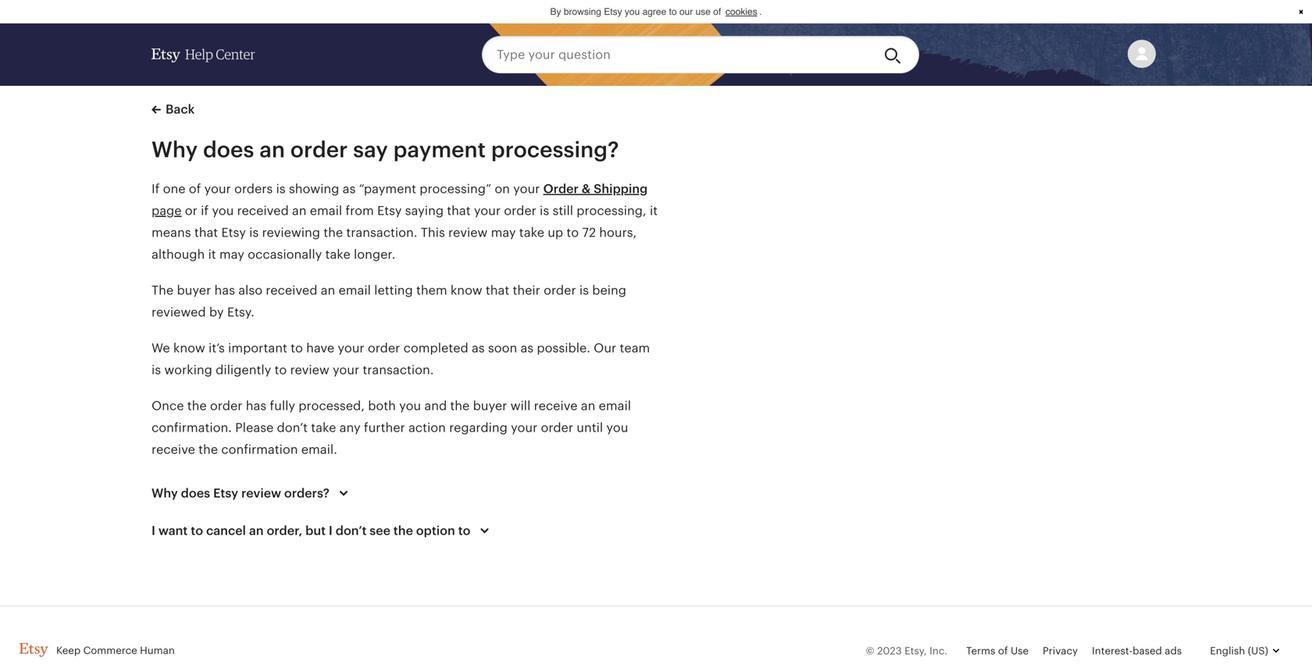 Task type: locate. For each thing, give the bounding box(es) containing it.
of right use
[[714, 6, 721, 17]]

1 horizontal spatial buyer
[[473, 399, 507, 413]]

transaction .
[[363, 363, 437, 377]]

order right their
[[544, 284, 576, 298]]

i want to cancel an order, but i don't see the option to
[[152, 524, 471, 538]]

email down showing at left
[[310, 204, 342, 218]]

your down the on
[[474, 204, 501, 218]]

1 horizontal spatial .
[[760, 6, 762, 17]]

0 horizontal spatial etsy image
[[19, 644, 48, 658]]

0 vertical spatial does
[[203, 138, 254, 162]]

don't
[[277, 421, 308, 435], [336, 524, 367, 538]]

of left "use"
[[999, 646, 1008, 657]]

1 vertical spatial why
[[152, 487, 178, 501]]

0 vertical spatial etsy image
[[152, 48, 180, 63]]

english (us) button
[[1196, 633, 1294, 662]]

english (us)
[[1211, 646, 1269, 657]]

important
[[228, 341, 287, 356]]

you left agree
[[625, 6, 640, 17]]

order up transaction
[[368, 341, 400, 356]]

has up by
[[214, 284, 235, 298]]

help center
[[185, 47, 255, 62]]

don't down fully
[[277, 421, 308, 435]]

1 vertical spatial that
[[194, 226, 218, 240]]

receive down confirmation.
[[152, 443, 195, 457]]

why up one
[[152, 138, 198, 162]]

does up orders
[[203, 138, 254, 162]]

0 vertical spatial take
[[519, 226, 545, 240]]

take inside once the order has fully processed, both you and the buyer will receive an email confirmation. please don't take any further action regarding your order until you receive the confirmation email.
[[311, 421, 336, 435]]

0 horizontal spatial .
[[430, 363, 434, 377]]

1 horizontal spatial receive
[[534, 399, 578, 413]]

2 vertical spatial of
[[999, 646, 1008, 657]]

the
[[324, 226, 343, 240], [187, 399, 207, 413], [450, 399, 470, 413], [199, 443, 218, 457], [394, 524, 413, 538]]

0 vertical spatial of
[[714, 6, 721, 17]]

1 horizontal spatial review
[[290, 363, 330, 377]]

0 horizontal spatial review
[[241, 487, 281, 501]]

take
[[519, 226, 545, 240], [325, 248, 351, 262], [311, 421, 336, 435]]

is left reviewing
[[249, 226, 259, 240]]

does inside dropdown button
[[181, 487, 210, 501]]

terms
[[967, 646, 996, 657]]

may down the on
[[491, 226, 516, 240]]

is inside we know it's important to have your order completed as soon as possible. our team is working diligently to review your
[[152, 363, 161, 377]]

why for why does an order say payment processing?
[[152, 138, 198, 162]]

the inside the or if you received an email from etsy saying that your order is still processing, it means that etsy is reviewing the transaction.
[[324, 226, 343, 240]]

2 i from the left
[[329, 524, 333, 538]]

0 horizontal spatial that
[[194, 226, 218, 240]]

know right them at the left of page
[[451, 284, 483, 298]]

your
[[204, 182, 231, 196], [513, 182, 540, 196], [474, 204, 501, 218], [338, 341, 365, 356], [333, 363, 360, 377], [511, 421, 538, 435]]

it inside the or if you received an email from etsy saying that your order is still processing, it means that etsy is reviewing the transaction.
[[650, 204, 658, 218]]

browsing
[[564, 6, 602, 17]]

english
[[1211, 646, 1246, 657]]

the right and
[[450, 399, 470, 413]]

or if you received an email from etsy saying that your order is still processing, it means that etsy is reviewing the transaction.
[[152, 204, 658, 240]]

2 vertical spatial take
[[311, 421, 336, 435]]

your up if
[[204, 182, 231, 196]]

by
[[550, 6, 561, 17]]

your inside the or if you received an email from etsy saying that your order is still processing, it means that etsy is reviewing the transaction.
[[474, 204, 501, 218]]

0 horizontal spatial as
[[343, 182, 356, 196]]

1 vertical spatial does
[[181, 487, 210, 501]]

0 horizontal spatial know
[[173, 341, 205, 356]]

it inside this review may take up to 72 hours, although it may occasionally take longer.
[[208, 248, 216, 262]]

that left their
[[486, 284, 510, 298]]

to inside cookie consent 'dialog'
[[669, 6, 677, 17]]

their
[[513, 284, 541, 298]]

on
[[495, 182, 510, 196]]

0 vertical spatial it
[[650, 204, 658, 218]]

to right want
[[191, 524, 203, 538]]

email left letting
[[339, 284, 371, 298]]

order inside the buyer has also received an email letting them know that their order is being reviewed by etsy.
[[544, 284, 576, 298]]

2 vertical spatial review
[[241, 487, 281, 501]]

an inside once the order has fully processed, both you and the buyer will receive an email confirmation. please don't take any further action regarding your order until you receive the confirmation email.
[[581, 399, 596, 413]]

want
[[158, 524, 188, 538]]

1 vertical spatial it
[[208, 248, 216, 262]]

to left 72
[[567, 226, 579, 240]]

i left want
[[152, 524, 155, 538]]

why does etsy review orders?
[[152, 487, 330, 501]]

may up also
[[219, 248, 244, 262]]

will
[[511, 399, 531, 413]]

order down the on
[[504, 204, 537, 218]]

1 horizontal spatial of
[[714, 6, 721, 17]]

that
[[447, 204, 471, 218], [194, 226, 218, 240], [486, 284, 510, 298]]

0 horizontal spatial of
[[189, 182, 201, 196]]

etsy image left keep
[[19, 644, 48, 658]]

of
[[714, 6, 721, 17], [189, 182, 201, 196], [999, 646, 1008, 657]]

showing
[[289, 182, 339, 196]]

our
[[680, 6, 693, 17]]

take left up
[[519, 226, 545, 240]]

still
[[553, 204, 574, 218]]

1 vertical spatial take
[[325, 248, 351, 262]]

is right orders
[[276, 182, 286, 196]]

review right this
[[449, 226, 488, 240]]

by browsing etsy you agree to our use of cookies .
[[550, 6, 762, 17]]

based
[[1133, 646, 1163, 657]]

1 horizontal spatial i
[[329, 524, 333, 538]]

an inside the buyer has also received an email letting them know that their order is being reviewed by etsy.
[[321, 284, 335, 298]]

etsy up 'cancel'
[[213, 487, 238, 501]]

further
[[364, 421, 405, 435]]

your down have
[[333, 363, 360, 377]]

know up working
[[173, 341, 205, 356]]

agree
[[643, 6, 667, 17]]

1 vertical spatial of
[[189, 182, 201, 196]]

reviewed
[[152, 306, 206, 320]]

an
[[260, 138, 285, 162], [292, 204, 307, 218], [321, 284, 335, 298], [581, 399, 596, 413], [249, 524, 264, 538]]

you right until
[[607, 421, 629, 435]]

is left still
[[540, 204, 549, 218]]

0 horizontal spatial has
[[214, 284, 235, 298]]

also
[[238, 284, 263, 298]]

up
[[548, 226, 563, 240]]

1 vertical spatial review
[[290, 363, 330, 377]]

cookie consent dialog
[[0, 0, 1313, 23]]

confirmation.
[[152, 421, 232, 435]]

1 vertical spatial buyer
[[473, 399, 507, 413]]

receive right 'will'
[[534, 399, 578, 413]]

. right cookies
[[760, 6, 762, 17]]

them
[[416, 284, 447, 298]]

as up from
[[343, 182, 356, 196]]

buyer up reviewed
[[177, 284, 211, 298]]

take up email.
[[311, 421, 336, 435]]

as inside if one of your orders is showing as "payment processing" on your order & shipping page
[[343, 182, 356, 196]]

the right see on the bottom of the page
[[394, 524, 413, 538]]

1 vertical spatial has
[[246, 399, 267, 413]]

0 horizontal spatial buyer
[[177, 284, 211, 298]]

the
[[152, 284, 174, 298]]

does for an
[[203, 138, 254, 162]]

is inside if one of your orders is showing as "payment processing" on your order & shipping page
[[276, 182, 286, 196]]

i right but
[[329, 524, 333, 538]]

. down completed
[[430, 363, 434, 377]]

if
[[152, 182, 160, 196]]

why
[[152, 138, 198, 162], [152, 487, 178, 501]]

1 vertical spatial .
[[430, 363, 434, 377]]

review inside dropdown button
[[241, 487, 281, 501]]

buyer
[[177, 284, 211, 298], [473, 399, 507, 413]]

your down 'will'
[[511, 421, 538, 435]]

to right option
[[458, 524, 471, 538]]

1 vertical spatial know
[[173, 341, 205, 356]]

is down we
[[152, 363, 161, 377]]

buyer up regarding
[[473, 399, 507, 413]]

0 vertical spatial email
[[310, 204, 342, 218]]

of right one
[[189, 182, 201, 196]]

know inside the buyer has also received an email letting them know that their order is being reviewed by etsy.
[[451, 284, 483, 298]]

don't left see on the bottom of the page
[[336, 524, 367, 538]]

is left "being" at the top left of the page
[[580, 284, 589, 298]]

. inside cookie consent 'dialog'
[[760, 6, 762, 17]]

it
[[650, 204, 658, 218], [208, 248, 216, 262]]

1 horizontal spatial that
[[447, 204, 471, 218]]

take left the longer. in the left top of the page
[[325, 248, 351, 262]]

etsy
[[604, 6, 622, 17], [377, 204, 402, 218], [221, 226, 246, 240], [213, 487, 238, 501]]

order
[[543, 182, 579, 196]]

transaction.
[[346, 226, 418, 240]]

ads
[[1165, 646, 1182, 657]]

1 i from the left
[[152, 524, 155, 538]]

an up reviewing
[[292, 204, 307, 218]]

0 vertical spatial receive
[[534, 399, 578, 413]]

0 vertical spatial .
[[760, 6, 762, 17]]

0 vertical spatial know
[[451, 284, 483, 298]]

0 vertical spatial review
[[449, 226, 488, 240]]

1 horizontal spatial know
[[451, 284, 483, 298]]

is inside the buyer has also received an email letting them know that their order is being reviewed by etsy.
[[580, 284, 589, 298]]

does for etsy
[[181, 487, 210, 501]]

order,
[[267, 524, 303, 538]]

1 vertical spatial received
[[266, 284, 318, 298]]

human
[[140, 645, 175, 657]]

may
[[491, 226, 516, 240], [219, 248, 244, 262]]

has up 'please'
[[246, 399, 267, 413]]

processed,
[[299, 399, 365, 413]]

0 horizontal spatial it
[[208, 248, 216, 262]]

2 horizontal spatial review
[[449, 226, 488, 240]]

0 horizontal spatial don't
[[277, 421, 308, 435]]

1 horizontal spatial has
[[246, 399, 267, 413]]

1 horizontal spatial as
[[472, 341, 485, 356]]

use
[[1011, 646, 1029, 657]]

as left soon
[[472, 341, 485, 356]]

order left until
[[541, 421, 574, 435]]

etsy,
[[905, 646, 927, 657]]

page
[[152, 204, 182, 218]]

and
[[425, 399, 447, 413]]

etsy image left help on the left of the page
[[152, 48, 180, 63]]

processing?
[[491, 138, 619, 162]]

your inside once the order has fully processed, both you and the buyer will receive an email confirmation. please don't take any further action regarding your order until you receive the confirmation email.
[[511, 421, 538, 435]]

that down processing"
[[447, 204, 471, 218]]

1 vertical spatial don't
[[336, 524, 367, 538]]

why inside dropdown button
[[152, 487, 178, 501]]

to down important
[[275, 363, 287, 377]]

0 vertical spatial may
[[491, 226, 516, 240]]

0 vertical spatial that
[[447, 204, 471, 218]]

completed
[[404, 341, 469, 356]]

the down confirmation.
[[199, 443, 218, 457]]

received down orders
[[237, 204, 289, 218]]

confirmation
[[221, 443, 298, 457]]

0 horizontal spatial receive
[[152, 443, 195, 457]]

order inside we know it's important to have your order completed as soon as possible. our team is working diligently to review your
[[368, 341, 400, 356]]

0 vertical spatial buyer
[[177, 284, 211, 298]]

i
[[152, 524, 155, 538], [329, 524, 333, 538]]

© 2023 etsy, inc.
[[866, 646, 948, 657]]

as right soon
[[521, 341, 534, 356]]

has
[[214, 284, 235, 298], [246, 399, 267, 413]]

does up want
[[181, 487, 210, 501]]

2 vertical spatial that
[[486, 284, 510, 298]]

an left order,
[[249, 524, 264, 538]]

that down if
[[194, 226, 218, 240]]

it right the although
[[208, 248, 216, 262]]

2 horizontal spatial that
[[486, 284, 510, 298]]

why up want
[[152, 487, 178, 501]]

0 vertical spatial why
[[152, 138, 198, 162]]

to left our
[[669, 6, 677, 17]]

of inside if one of your orders is showing as "payment processing" on your order & shipping page
[[189, 182, 201, 196]]

an down occasionally on the left top
[[321, 284, 335, 298]]

1 horizontal spatial it
[[650, 204, 658, 218]]

2 why from the top
[[152, 487, 178, 501]]

1 why from the top
[[152, 138, 198, 162]]

if
[[201, 204, 209, 218]]

an up until
[[581, 399, 596, 413]]

2 vertical spatial email
[[599, 399, 631, 413]]

1 horizontal spatial etsy image
[[152, 48, 180, 63]]

© 2023 etsy, inc. link
[[866, 646, 948, 657]]

the right reviewing
[[324, 226, 343, 240]]

1 vertical spatial email
[[339, 284, 371, 298]]

review down confirmation
[[241, 487, 281, 501]]

the buyer has also received an email letting them know that their order is being reviewed by etsy.
[[152, 284, 627, 320]]

you right if
[[212, 204, 234, 218]]

review inside this review may take up to 72 hours, although it may occasionally take longer.
[[449, 226, 488, 240]]

why does an order say payment processing?
[[152, 138, 619, 162]]

review
[[449, 226, 488, 240], [290, 363, 330, 377], [241, 487, 281, 501]]

etsy image
[[152, 48, 180, 63], [19, 644, 48, 658]]

your right have
[[338, 341, 365, 356]]

received down occasionally on the left top
[[266, 284, 318, 298]]

it right processing,
[[650, 204, 658, 218]]

etsy down '"payment'
[[377, 204, 402, 218]]

is
[[276, 182, 286, 196], [540, 204, 549, 218], [249, 226, 259, 240], [580, 284, 589, 298], [152, 363, 161, 377]]

1 horizontal spatial don't
[[336, 524, 367, 538]]

privacy link
[[1043, 646, 1078, 657]]

etsy inside cookie consent 'dialog'
[[604, 6, 622, 17]]

0 vertical spatial don't
[[277, 421, 308, 435]]

etsy right browsing
[[604, 6, 622, 17]]

does
[[203, 138, 254, 162], [181, 487, 210, 501]]

payment
[[394, 138, 486, 162]]

you inside the or if you received an email from etsy saying that your order is still processing, it means that etsy is reviewing the transaction.
[[212, 204, 234, 218]]

0 vertical spatial has
[[214, 284, 235, 298]]

email up until
[[599, 399, 631, 413]]

0 horizontal spatial i
[[152, 524, 155, 538]]

0 horizontal spatial may
[[219, 248, 244, 262]]

review down have
[[290, 363, 330, 377]]

this review may take up to 72 hours, although it may occasionally take longer.
[[152, 226, 637, 262]]

any
[[340, 421, 361, 435]]

by
[[209, 306, 224, 320]]

0 vertical spatial received
[[237, 204, 289, 218]]

the inside dropdown button
[[394, 524, 413, 538]]

None search field
[[482, 36, 920, 73]]



Task type: describe. For each thing, give the bounding box(es) containing it.
&
[[582, 182, 591, 196]]

Type your question search field
[[482, 36, 872, 73]]

privacy
[[1043, 646, 1078, 657]]

of inside cookie consent 'dialog'
[[714, 6, 721, 17]]

72
[[582, 226, 596, 240]]

an inside the or if you received an email from etsy saying that your order is still processing, it means that etsy is reviewing the transaction.
[[292, 204, 307, 218]]

hours,
[[599, 226, 637, 240]]

keep
[[56, 645, 81, 657]]

received inside the or if you received an email from etsy saying that your order is still processing, it means that etsy is reviewing the transaction.
[[237, 204, 289, 218]]

email inside the or if you received an email from etsy saying that your order is still processing, it means that etsy is reviewing the transaction.
[[310, 204, 342, 218]]

from
[[346, 204, 374, 218]]

has inside once the order has fully processed, both you and the buyer will receive an email confirmation. please don't take any further action regarding your order until you receive the confirmation email.
[[246, 399, 267, 413]]

reviewing
[[262, 226, 320, 240]]

although
[[152, 248, 205, 262]]

1 vertical spatial may
[[219, 248, 244, 262]]

(us)
[[1248, 646, 1269, 657]]

it's
[[209, 341, 225, 356]]

letting
[[374, 284, 413, 298]]

until
[[577, 421, 603, 435]]

help
[[185, 47, 213, 62]]

inc.
[[930, 646, 948, 657]]

don't inside dropdown button
[[336, 524, 367, 538]]

working
[[164, 363, 212, 377]]

cookies link
[[724, 4, 760, 19]]

1 horizontal spatial may
[[491, 226, 516, 240]]

have
[[306, 341, 335, 356]]

once the order has fully processed, both you and the buyer will receive an email confirmation. please don't take any further action regarding your order until you receive the confirmation email.
[[152, 399, 631, 457]]

we
[[152, 341, 170, 356]]

order up showing at left
[[290, 138, 348, 162]]

2023
[[878, 646, 902, 657]]

see
[[370, 524, 391, 538]]

order up 'please'
[[210, 399, 243, 413]]

why for why does etsy review orders?
[[152, 487, 178, 501]]

order inside the or if you received an email from etsy saying that your order is still processing, it means that etsy is reviewing the transaction.
[[504, 204, 537, 218]]

terms of use
[[967, 646, 1029, 657]]

transaction
[[363, 363, 430, 377]]

soon
[[488, 341, 517, 356]]

why does etsy review orders? button
[[138, 475, 367, 513]]

review inside we know it's important to have your order completed as soon as possible. our team is working diligently to review your
[[290, 363, 330, 377]]

one
[[163, 182, 186, 196]]

interest-based ads link
[[1092, 646, 1182, 657]]

etsy inside dropdown button
[[213, 487, 238, 501]]

keep commerce human
[[56, 645, 175, 657]]

your right the on
[[513, 182, 540, 196]]

regarding
[[449, 421, 508, 435]]

©
[[866, 646, 875, 657]]

please
[[235, 421, 274, 435]]

center
[[216, 47, 255, 62]]

cookies
[[726, 6, 758, 17]]

interest-
[[1092, 646, 1133, 657]]

use
[[696, 6, 711, 17]]

buyer inside the buyer has also received an email letting them know that their order is being reviewed by etsy.
[[177, 284, 211, 298]]

cancel
[[206, 524, 246, 538]]

means
[[152, 226, 191, 240]]

action
[[409, 421, 446, 435]]

or
[[185, 204, 198, 218]]

has inside the buyer has also received an email letting them know that their order is being reviewed by etsy.
[[214, 284, 235, 298]]

help center link
[[152, 33, 255, 77]]

this
[[421, 226, 445, 240]]

if one of your orders is showing as "payment processing" on your order & shipping page
[[152, 182, 648, 218]]

to inside this review may take up to 72 hours, although it may occasionally take longer.
[[567, 226, 579, 240]]

terms of use link
[[967, 646, 1029, 657]]

both
[[368, 399, 396, 413]]

1 vertical spatial receive
[[152, 443, 195, 457]]

an up orders
[[260, 138, 285, 162]]

diligently
[[216, 363, 271, 377]]

email.
[[301, 443, 337, 457]]

processing"
[[420, 182, 492, 196]]

buyer inside once the order has fully processed, both you and the buyer will receive an email confirmation. please don't take any further action regarding your order until you receive the confirmation email.
[[473, 399, 507, 413]]

fully
[[270, 399, 295, 413]]

option
[[416, 524, 455, 538]]

commerce
[[83, 645, 137, 657]]

that inside the buyer has also received an email letting them know that their order is being reviewed by etsy.
[[486, 284, 510, 298]]

received inside the buyer has also received an email letting them know that their order is being reviewed by etsy.
[[266, 284, 318, 298]]

email inside the buyer has also received an email letting them know that their order is being reviewed by etsy.
[[339, 284, 371, 298]]

2 horizontal spatial as
[[521, 341, 534, 356]]

back link
[[152, 100, 195, 119]]

interest-based ads
[[1092, 646, 1182, 657]]

shipping
[[594, 182, 648, 196]]

etsy image inside 'help center' link
[[152, 48, 180, 63]]

our
[[594, 341, 617, 356]]

don't inside once the order has fully processed, both you and the buyer will receive an email confirmation. please don't take any further action regarding your order until you receive the confirmation email.
[[277, 421, 308, 435]]

i want to cancel an order, but i don't see the option to button
[[138, 513, 508, 550]]

possible.
[[537, 341, 591, 356]]

saying
[[405, 204, 444, 218]]

the up confirmation.
[[187, 399, 207, 413]]

2 horizontal spatial of
[[999, 646, 1008, 657]]

orders
[[234, 182, 273, 196]]

"payment
[[359, 182, 416, 196]]

team
[[620, 341, 650, 356]]

to left have
[[291, 341, 303, 356]]

you inside cookie consent 'dialog'
[[625, 6, 640, 17]]

etsy down orders
[[221, 226, 246, 240]]

say
[[353, 138, 388, 162]]

know inside we know it's important to have your order completed as soon as possible. our team is working diligently to review your
[[173, 341, 205, 356]]

1 vertical spatial etsy image
[[19, 644, 48, 658]]

an inside dropdown button
[[249, 524, 264, 538]]

you left and
[[399, 399, 421, 413]]

but
[[306, 524, 326, 538]]

occasionally
[[248, 248, 322, 262]]

orders?
[[284, 487, 330, 501]]

email inside once the order has fully processed, both you and the buyer will receive an email confirmation. please don't take any further action regarding your order until you receive the confirmation email.
[[599, 399, 631, 413]]



Task type: vqa. For each thing, say whether or not it's contained in the screenshot.
If
yes



